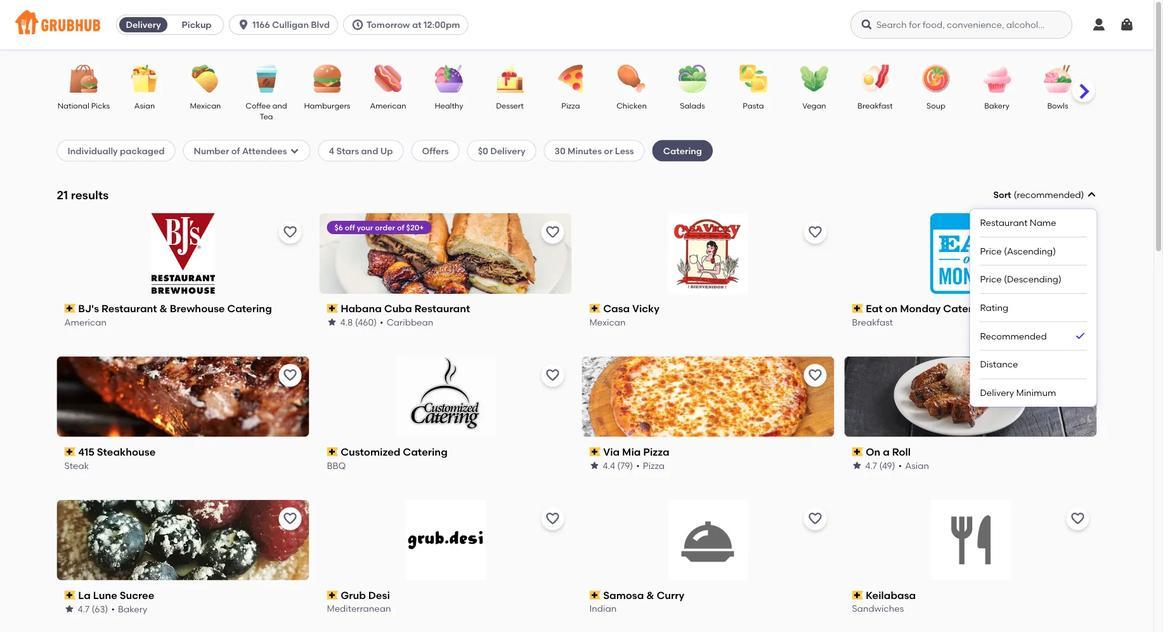 Task type: describe. For each thing, give the bounding box(es) containing it.
0 horizontal spatial &
[[160, 302, 167, 315]]

• pizza
[[637, 460, 665, 471]]

restaurant name
[[981, 217, 1057, 228]]

0 horizontal spatial restaurant
[[102, 302, 157, 315]]

on
[[886, 302, 898, 315]]

coffee
[[245, 101, 270, 110]]

steak
[[64, 460, 89, 471]]

1 vertical spatial &
[[647, 589, 655, 601]]

pasta image
[[731, 65, 776, 93]]

1166
[[253, 19, 270, 30]]

delivery minimum
[[981, 387, 1057, 398]]

american image
[[366, 65, 410, 93]]

salads
[[680, 101, 705, 110]]

save this restaurant button for 415 steakhouse
[[279, 364, 302, 387]]

delivery for delivery
[[126, 19, 161, 30]]

4.4
[[603, 460, 616, 471]]

save this restaurant button for casa vicky
[[804, 221, 827, 244]]

subscription pass image for habana
[[327, 304, 338, 313]]

la lune sucree logo image
[[57, 500, 309, 580]]

casa
[[604, 302, 630, 315]]

via mia pizza link
[[590, 445, 827, 459]]

sucree
[[120, 589, 154, 601]]

30 minutes or less
[[555, 145, 634, 156]]

tomorrow
[[367, 19, 410, 30]]

save this restaurant button for grub desi
[[542, 507, 564, 530]]

save this restaurant image for customized catering
[[545, 368, 561, 383]]

21 results
[[57, 188, 109, 202]]

la
[[78, 589, 91, 601]]

grub
[[341, 589, 366, 601]]

mexican image
[[183, 65, 227, 93]]

(descending)
[[1005, 274, 1062, 285]]

grub desi logo image
[[405, 500, 486, 580]]

star icon image for habana
[[327, 317, 337, 327]]

1 horizontal spatial asian
[[906, 460, 930, 471]]

soup
[[927, 101, 946, 110]]

tomorrow at 12:00pm
[[367, 19, 460, 30]]

tea
[[260, 112, 273, 121]]

via
[[604, 446, 620, 458]]

on a roll logo image
[[845, 356, 1098, 437]]

30
[[555, 145, 566, 156]]

or
[[604, 145, 613, 156]]

bj's
[[78, 302, 99, 315]]

stars
[[337, 145, 359, 156]]

casa vicky logo image
[[668, 213, 749, 294]]

• bakery
[[111, 603, 147, 614]]

distance
[[981, 359, 1019, 370]]

12:00pm
[[424, 19, 460, 30]]

0 vertical spatial pizza
[[562, 101, 580, 110]]

samosa & curry
[[604, 589, 685, 601]]

vegan image
[[792, 65, 837, 93]]

chicken
[[617, 101, 647, 110]]

on a roll link
[[853, 445, 1090, 459]]

culligan
[[272, 19, 309, 30]]

21
[[57, 188, 68, 202]]

0 horizontal spatial american
[[64, 317, 107, 327]]

number of attendees
[[194, 145, 287, 156]]

keilabasa logo image
[[931, 500, 1012, 580]]

delivery for delivery minimum
[[981, 387, 1015, 398]]

save this restaurant button for samosa & curry
[[804, 507, 827, 530]]

price for price (ascending)
[[981, 246, 1002, 256]]

dessert
[[496, 101, 524, 110]]

$20+
[[406, 223, 424, 232]]

brewhouse
[[170, 302, 225, 315]]

save this restaurant image for keilabasa
[[1071, 511, 1086, 526]]

habana cuba restaurant
[[341, 302, 470, 315]]

pasta
[[743, 101, 764, 110]]

less
[[615, 145, 634, 156]]

customized catering logo image
[[395, 356, 497, 437]]

4
[[329, 145, 335, 156]]

bj's restaurant & brewhouse catering link
[[64, 301, 302, 316]]

at
[[412, 19, 422, 30]]

pickup button
[[170, 15, 223, 35]]

save this restaurant button for la lune sucree
[[279, 507, 302, 530]]

la lune sucree
[[78, 589, 154, 601]]

save this restaurant button for bj's restaurant & brewhouse catering
[[279, 221, 302, 244]]

(ascending)
[[1005, 246, 1057, 256]]

• for a
[[899, 460, 902, 471]]

star icon image for on
[[853, 460, 863, 470]]

and inside coffee and tea
[[272, 101, 287, 110]]

subscription pass image for casa vicky
[[590, 304, 601, 313]]

1 horizontal spatial mexican
[[590, 317, 626, 327]]

eat
[[866, 302, 883, 315]]

soup image
[[914, 65, 959, 93]]

attendees
[[242, 145, 287, 156]]

up
[[381, 145, 393, 156]]

Search for food, convenience, alcohol... search field
[[851, 11, 1073, 39]]

grub desi
[[341, 589, 390, 601]]

1 vertical spatial breakfast
[[853, 317, 894, 327]]

1166 culligan blvd button
[[229, 15, 343, 35]]

save this restaurant image for via mia pizza
[[808, 368, 823, 383]]

(460)
[[355, 317, 377, 327]]

subscription pass image for eat
[[853, 304, 864, 313]]

subscription pass image for la
[[64, 591, 76, 600]]

breakfast image
[[853, 65, 898, 93]]

bj's restaurant & brewhouse catering
[[78, 302, 272, 315]]

healthy image
[[427, 65, 471, 93]]

samosa
[[604, 589, 644, 601]]

hamburgers image
[[305, 65, 349, 93]]

vegan
[[803, 101, 826, 110]]

1166 culligan blvd
[[253, 19, 330, 30]]

eat on monday catering logo image
[[931, 213, 1012, 294]]

price (descending)
[[981, 274, 1062, 285]]

roll
[[893, 446, 911, 458]]

sandwiches
[[853, 603, 904, 614]]

1 horizontal spatial and
[[361, 145, 378, 156]]

subscription pass image for customized
[[327, 447, 338, 456]]

individually packaged
[[68, 145, 165, 156]]

customized catering link
[[327, 445, 564, 459]]

svg image inside the tomorrow at 12:00pm button
[[352, 18, 364, 31]]

415
[[78, 446, 94, 458]]

bowls image
[[1036, 65, 1080, 93]]

bj's restaurant & brewhouse catering logo image
[[151, 213, 215, 294]]

save this restaurant image for casa vicky
[[808, 225, 823, 240]]

minutes
[[568, 145, 602, 156]]

1 horizontal spatial of
[[397, 223, 405, 232]]



Task type: vqa. For each thing, say whether or not it's contained in the screenshot.
topmost YOU
no



Task type: locate. For each thing, give the bounding box(es) containing it.
save this restaurant image for eat on monday catering
[[1071, 225, 1086, 240]]

of right number
[[231, 145, 240, 156]]

save this restaurant image for 415 steakhouse
[[283, 368, 298, 383]]

number
[[194, 145, 229, 156]]

0 horizontal spatial delivery
[[126, 19, 161, 30]]

bakery down the bakery image
[[985, 101, 1010, 110]]

pizza
[[562, 101, 580, 110], [644, 446, 670, 458], [643, 460, 665, 471]]

0 vertical spatial asian
[[134, 101, 155, 110]]

• right (49)
[[899, 460, 902, 471]]

on
[[866, 446, 881, 458]]

4.7 down la
[[78, 603, 90, 614]]

subscription pass image up steak at the left bottom of page
[[64, 447, 76, 456]]

subscription pass image for on
[[853, 447, 864, 456]]

samosa & curry logo image
[[668, 500, 749, 580]]

0 horizontal spatial 4.7
[[78, 603, 90, 614]]

keilabasa
[[866, 589, 916, 601]]

breakfast down eat
[[853, 317, 894, 327]]

on a roll
[[866, 446, 911, 458]]

asian image
[[122, 65, 167, 93]]

0 vertical spatial &
[[160, 302, 167, 315]]

• for cuba
[[380, 317, 384, 327]]

4.7 for on a roll
[[866, 460, 878, 471]]

$6
[[335, 223, 343, 232]]

subscription pass image up indian
[[590, 591, 601, 600]]

of left $20+ in the left of the page
[[397, 223, 405, 232]]

bbq
[[327, 460, 346, 471]]

pizza down pizza image
[[562, 101, 580, 110]]

subscription pass image left bj's
[[64, 304, 76, 313]]

1 horizontal spatial delivery
[[491, 145, 526, 156]]

monday
[[901, 302, 941, 315]]

save this restaurant button for eat on monday catering
[[1067, 221, 1090, 244]]

save this restaurant button
[[279, 221, 302, 244], [542, 221, 564, 244], [804, 221, 827, 244], [1067, 221, 1090, 244], [279, 364, 302, 387], [542, 364, 564, 387], [804, 364, 827, 387], [1067, 364, 1090, 387], [279, 507, 302, 530], [542, 507, 564, 530], [804, 507, 827, 530], [1067, 507, 1090, 530]]

subscription pass image inside 415 steakhouse "link"
[[64, 447, 76, 456]]

delivery right $0 on the left top of page
[[491, 145, 526, 156]]

subscription pass image inside casa vicky link
[[590, 304, 601, 313]]

customized catering
[[341, 446, 448, 458]]

via mia pizza logo image
[[582, 356, 835, 437]]

offers
[[422, 145, 449, 156]]

desi
[[369, 589, 390, 601]]

1 vertical spatial mexican
[[590, 317, 626, 327]]

list box containing restaurant name
[[981, 209, 1087, 407]]

sort ( recommended )
[[994, 189, 1085, 200]]

1 horizontal spatial restaurant
[[415, 302, 470, 315]]

0 horizontal spatial svg image
[[352, 18, 364, 31]]

save this restaurant button for keilabasa
[[1067, 507, 1090, 530]]

catering inside eat on monday catering link
[[944, 302, 988, 315]]

0 vertical spatial delivery
[[126, 19, 161, 30]]

restaurant down sort
[[981, 217, 1028, 228]]

restaurant up caribbean
[[415, 302, 470, 315]]

& left curry
[[647, 589, 655, 601]]

and left up
[[361, 145, 378, 156]]

4.7 (63)
[[78, 603, 108, 614]]

subscription pass image inside bj's restaurant & brewhouse catering link
[[64, 304, 76, 313]]

0 vertical spatial price
[[981, 246, 1002, 256]]

casa vicky link
[[590, 301, 827, 316]]

save this restaurant button for via mia pizza
[[804, 364, 827, 387]]

subscription pass image left grub
[[327, 591, 338, 600]]

chicken image
[[610, 65, 654, 93]]

delivery down distance
[[981, 387, 1015, 398]]

save this restaurant image for bj's restaurant & brewhouse catering
[[283, 225, 298, 240]]

4.4 (79)
[[603, 460, 633, 471]]

recommended
[[981, 331, 1047, 341]]

4.8 (460)
[[340, 317, 377, 327]]

eat on monday catering link
[[853, 301, 1090, 316]]

(79)
[[618, 460, 633, 471]]

0 vertical spatial breakfast
[[858, 101, 893, 110]]

0 vertical spatial and
[[272, 101, 287, 110]]

via mia pizza
[[604, 446, 670, 458]]

la lune sucree link
[[64, 588, 302, 602]]

4.8
[[340, 317, 353, 327]]

subscription pass image
[[327, 304, 338, 313], [853, 304, 864, 313], [64, 447, 76, 456], [327, 447, 338, 456], [853, 447, 864, 456], [64, 591, 76, 600], [327, 591, 338, 600], [853, 591, 864, 600]]

4.7 for la lune sucree
[[78, 603, 90, 614]]

0 vertical spatial mexican
[[190, 101, 221, 110]]

save this restaurant button for on a roll
[[1067, 364, 1090, 387]]

save this restaurant image
[[808, 225, 823, 240], [808, 368, 823, 383], [1071, 368, 1086, 383], [283, 511, 298, 526], [808, 511, 823, 526], [1071, 511, 1086, 526]]

subscription pass image left on
[[853, 447, 864, 456]]

catering
[[664, 145, 702, 156], [227, 302, 272, 315], [944, 302, 988, 315], [403, 446, 448, 458]]

1 horizontal spatial bakery
[[985, 101, 1010, 110]]

4.7 (49)
[[866, 460, 896, 471]]

0 horizontal spatial of
[[231, 145, 240, 156]]

keilabasa link
[[853, 588, 1090, 602]]

subscription pass image up bbq
[[327, 447, 338, 456]]

subscription pass image
[[64, 304, 76, 313], [590, 304, 601, 313], [590, 447, 601, 456], [590, 591, 601, 600]]

None field
[[971, 188, 1098, 407]]

recommended option
[[981, 322, 1087, 351]]

1 vertical spatial of
[[397, 223, 405, 232]]

0 vertical spatial bakery
[[985, 101, 1010, 110]]

bakery image
[[975, 65, 1019, 93]]

blvd
[[311, 19, 330, 30]]

bakery
[[985, 101, 1010, 110], [118, 603, 147, 614]]

svg image
[[1120, 17, 1135, 32], [237, 18, 250, 31], [290, 146, 300, 156], [1087, 190, 1098, 200]]

svg image inside 1166 culligan blvd 'button'
[[237, 18, 250, 31]]

1 price from the top
[[981, 246, 1002, 256]]

casa vicky
[[604, 302, 660, 315]]

subscription pass image for grub
[[327, 591, 338, 600]]

subscription pass image inside on a roll link
[[853, 447, 864, 456]]

save this restaurant image for grub desi
[[545, 511, 561, 526]]

1 vertical spatial american
[[64, 317, 107, 327]]

american down american "image" on the top of page
[[370, 101, 406, 110]]

1 horizontal spatial american
[[370, 101, 406, 110]]

main navigation navigation
[[0, 0, 1154, 49]]

rating
[[981, 302, 1009, 313]]

1 horizontal spatial &
[[647, 589, 655, 601]]

(49)
[[880, 460, 896, 471]]

• right (63) at the left of page
[[111, 603, 115, 614]]

results
[[71, 188, 109, 202]]

delivery inside button
[[126, 19, 161, 30]]

2 price from the top
[[981, 274, 1002, 285]]

curry
[[657, 589, 685, 601]]

star icon image for via
[[590, 460, 600, 470]]

save this restaurant image
[[283, 225, 298, 240], [545, 225, 561, 240], [1071, 225, 1086, 240], [283, 368, 298, 383], [545, 368, 561, 383], [545, 511, 561, 526]]

0 horizontal spatial bakery
[[118, 603, 147, 614]]

1 vertical spatial asian
[[906, 460, 930, 471]]

catering right customized
[[403, 446, 448, 458]]

mediterranean
[[327, 603, 391, 614]]

grub desi link
[[327, 588, 564, 602]]

individually
[[68, 145, 118, 156]]

2 horizontal spatial delivery
[[981, 387, 1015, 398]]

1 vertical spatial and
[[361, 145, 378, 156]]

subscription pass image inside 'habana cuba restaurant' link
[[327, 304, 338, 313]]

price left (ascending)
[[981, 246, 1002, 256]]

4.7 down on
[[866, 460, 878, 471]]

• asian
[[899, 460, 930, 471]]

2 horizontal spatial restaurant
[[981, 217, 1028, 228]]

• right the (460) at left
[[380, 317, 384, 327]]

price for price (descending)
[[981, 274, 1002, 285]]

price up rating
[[981, 274, 1002, 285]]

american
[[370, 101, 406, 110], [64, 317, 107, 327]]

0 horizontal spatial mexican
[[190, 101, 221, 110]]

asian
[[134, 101, 155, 110], [906, 460, 930, 471]]

& left brewhouse
[[160, 302, 167, 315]]

1 vertical spatial price
[[981, 274, 1002, 285]]

catering right brewhouse
[[227, 302, 272, 315]]

(
[[1014, 189, 1017, 200]]

breakfast
[[858, 101, 893, 110], [853, 317, 894, 327]]

bakery down sucree
[[118, 603, 147, 614]]

save this restaurant image for on a roll
[[1071, 368, 1086, 383]]

delivery button
[[117, 15, 170, 35]]

check icon image
[[1075, 330, 1087, 342]]

minimum
[[1017, 387, 1057, 398]]

star icon image left 4.8
[[327, 317, 337, 327]]

subscription pass image left la
[[64, 591, 76, 600]]

2 vertical spatial delivery
[[981, 387, 1015, 398]]

healthy
[[435, 101, 463, 110]]

price (ascending)
[[981, 246, 1057, 256]]

1 horizontal spatial svg image
[[861, 18, 874, 31]]

save this restaurant image for la lune sucree
[[283, 511, 298, 526]]

subscription pass image inside eat on monday catering link
[[853, 304, 864, 313]]

subscription pass image inside customized catering link
[[327, 447, 338, 456]]

subscription pass image left habana
[[327, 304, 338, 313]]

star icon image left 4.4
[[590, 460, 600, 470]]

none field containing sort
[[971, 188, 1098, 407]]

0 vertical spatial of
[[231, 145, 240, 156]]

coffee and tea
[[245, 101, 287, 121]]

eat on monday catering
[[866, 302, 988, 315]]

national
[[57, 101, 89, 110]]

your
[[357, 223, 373, 232]]

asian down roll at the right of page
[[906, 460, 930, 471]]

• for mia
[[637, 460, 640, 471]]

catering inside bj's restaurant & brewhouse catering link
[[227, 302, 272, 315]]

order
[[375, 223, 395, 232]]

• for lune
[[111, 603, 115, 614]]

star icon image
[[327, 317, 337, 327], [590, 460, 600, 470], [853, 460, 863, 470], [64, 604, 75, 614]]

pizza down via mia pizza
[[643, 460, 665, 471]]

habana
[[341, 302, 382, 315]]

subscription pass image for 415
[[64, 447, 76, 456]]

0 vertical spatial 4.7
[[866, 460, 878, 471]]

subscription pass image inside "la lune sucree" link
[[64, 591, 76, 600]]

pizza up • pizza
[[644, 446, 670, 458]]

american down bj's
[[64, 317, 107, 327]]

415 steakhouse logo image
[[57, 356, 309, 437]]

habana cuba restaurant link
[[327, 301, 564, 316]]

save this restaurant image for samosa & curry
[[808, 511, 823, 526]]

steakhouse
[[97, 446, 156, 458]]

customized
[[341, 446, 401, 458]]

0 horizontal spatial asian
[[134, 101, 155, 110]]

star icon image left 4.7 (63)
[[64, 604, 75, 614]]

dessert image
[[488, 65, 532, 93]]

star icon image left 4.7 (49)
[[853, 460, 863, 470]]

$6 off your order of $20+
[[335, 223, 424, 232]]

• right (79)
[[637, 460, 640, 471]]

2 vertical spatial pizza
[[643, 460, 665, 471]]

subscription pass image inside keilabasa link
[[853, 591, 864, 600]]

subscription pass image for samosa & curry
[[590, 591, 601, 600]]

1 vertical spatial bakery
[[118, 603, 147, 614]]

subscription pass image inside via mia pizza link
[[590, 447, 601, 456]]

coffee and tea image
[[244, 65, 288, 93]]

subscription pass image left casa
[[590, 304, 601, 313]]

1 horizontal spatial 4.7
[[866, 460, 878, 471]]

mexican down casa
[[590, 317, 626, 327]]

national picks
[[57, 101, 110, 110]]

catering down 'salads'
[[664, 145, 702, 156]]

subscription pass image inside grub desi link
[[327, 591, 338, 600]]

restaurant right bj's
[[102, 302, 157, 315]]

0 vertical spatial american
[[370, 101, 406, 110]]

$0
[[478, 145, 489, 156]]

recommended
[[1017, 189, 1082, 200]]

packaged
[[120, 145, 165, 156]]

asian down asian image
[[134, 101, 155, 110]]

a
[[883, 446, 890, 458]]

price
[[981, 246, 1002, 256], [981, 274, 1002, 285]]

subscription pass image inside the samosa & curry link
[[590, 591, 601, 600]]

subscription pass image up sandwiches
[[853, 591, 864, 600]]

salads image
[[670, 65, 715, 93]]

svg image
[[1092, 17, 1107, 32], [352, 18, 364, 31], [861, 18, 874, 31]]

and up tea
[[272, 101, 287, 110]]

indian
[[590, 603, 617, 614]]

list box
[[981, 209, 1087, 407]]

habana cuba restaurant logo image
[[320, 213, 572, 294]]

catering inside customized catering link
[[403, 446, 448, 458]]

delivery inside list box
[[981, 387, 1015, 398]]

2 horizontal spatial svg image
[[1092, 17, 1107, 32]]

sort
[[994, 189, 1012, 200]]

1 vertical spatial delivery
[[491, 145, 526, 156]]

0 horizontal spatial and
[[272, 101, 287, 110]]

pizza image
[[549, 65, 593, 93]]

subscription pass image for bj's restaurant & brewhouse catering
[[64, 304, 76, 313]]

subscription pass image for via mia pizza
[[590, 447, 601, 456]]

restaurant
[[981, 217, 1028, 228], [102, 302, 157, 315], [415, 302, 470, 315]]

1 vertical spatial pizza
[[644, 446, 670, 458]]

subscription pass image left eat
[[853, 304, 864, 313]]

4.7
[[866, 460, 878, 471], [78, 603, 90, 614]]

breakfast down breakfast image
[[858, 101, 893, 110]]

hamburgers
[[304, 101, 350, 110]]

subscription pass image left 'via'
[[590, 447, 601, 456]]

national picks image
[[61, 65, 106, 93]]

mexican down mexican image
[[190, 101, 221, 110]]

save this restaurant button for customized catering
[[542, 364, 564, 387]]

1 vertical spatial 4.7
[[78, 603, 90, 614]]

delivery left pickup button
[[126, 19, 161, 30]]

star icon image for la
[[64, 604, 75, 614]]

415 steakhouse
[[78, 446, 156, 458]]

$0 delivery
[[478, 145, 526, 156]]

catering right monday
[[944, 302, 988, 315]]



